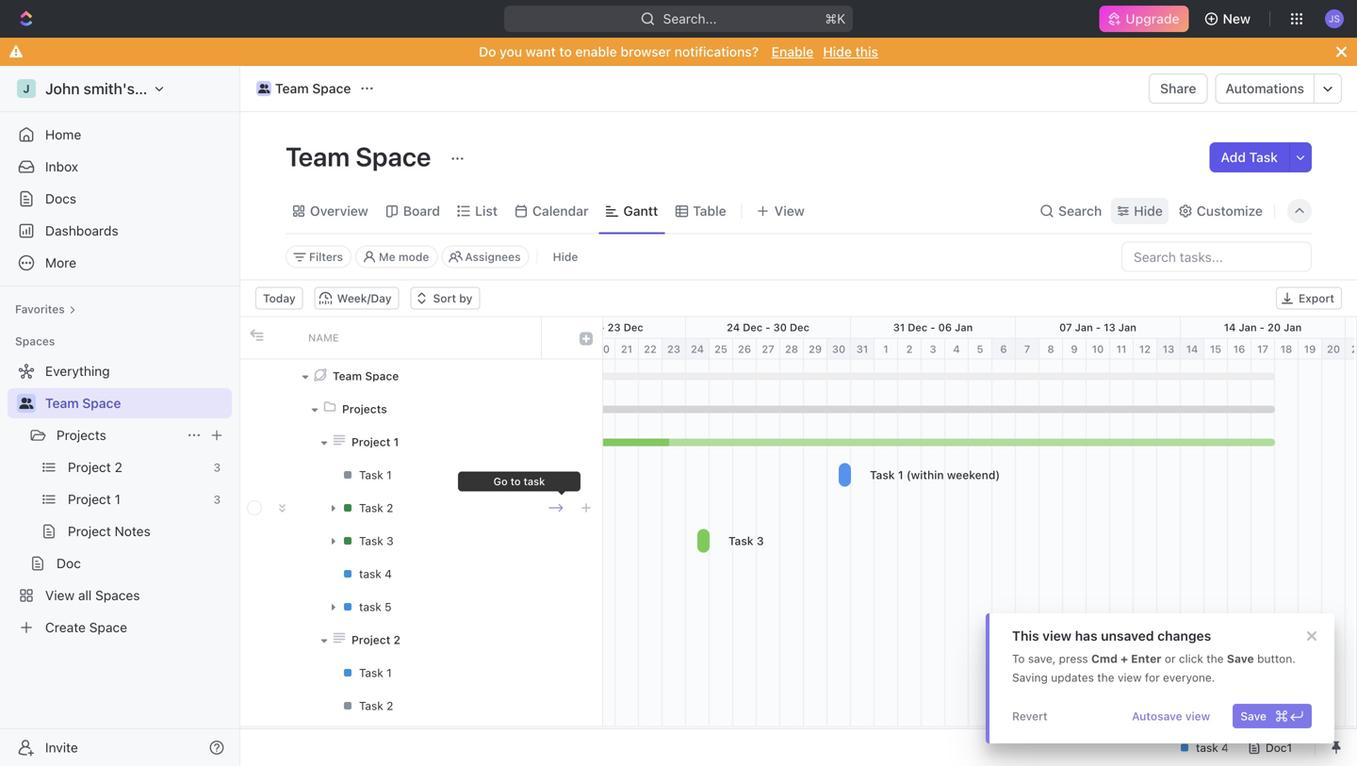 Task type: vqa. For each thing, say whether or not it's contained in the screenshot.
the "5" to the right
yes



Task type: describe. For each thing, give the bounding box(es) containing it.
- for 06
[[931, 321, 936, 334]]

assignees
[[465, 250, 521, 263]]

28 element
[[781, 339, 804, 360]]

button.
[[1258, 652, 1296, 666]]

27 element
[[757, 339, 781, 360]]

all
[[78, 588, 92, 603]]

mode
[[399, 250, 429, 263]]

project for project 1 link
[[68, 492, 111, 507]]

07
[[1060, 321, 1072, 334]]

12
[[1140, 343, 1151, 355]]

25
[[715, 343, 728, 355]]

export button
[[1276, 287, 1342, 310]]

team space - 26.67% row
[[240, 360, 602, 393]]

sidebar navigation
[[0, 66, 244, 766]]

14 element
[[1181, 339, 1205, 360]]

view for autosave
[[1186, 710, 1211, 723]]

today button
[[255, 287, 303, 310]]

this
[[856, 44, 879, 59]]

user group image inside sidebar navigation
[[19, 398, 33, 409]]

9
[[1071, 343, 1078, 355]]

14 jan - 20 jan element
[[1181, 317, 1346, 338]]

tree grid containing team space
[[240, 317, 602, 756]]

0 vertical spatial hide
[[823, 44, 852, 59]]

view for view all spaces
[[45, 588, 75, 603]]

doc link
[[57, 549, 228, 579]]

js
[[1329, 13, 1340, 24]]

search...
[[663, 11, 717, 26]]

10
[[1092, 343, 1104, 355]]

task for task 2 row
[[359, 699, 383, 713]]

1 horizontal spatial 20
[[1268, 321, 1281, 334]]

30 element
[[828, 339, 851, 360]]

2 21 element from the left
[[1346, 339, 1357, 360]]

autosave view
[[1132, 710, 1211, 723]]

⌘k
[[825, 11, 846, 26]]

1 inside tree
[[115, 492, 121, 507]]

to do 
 
 
 
 
 task 3 cell
[[297, 723, 542, 756]]

row group containing team space
[[240, 360, 602, 756]]

task 4 row
[[240, 558, 602, 591]]

doc
[[57, 556, 81, 571]]

(within
[[907, 469, 944, 482]]

1 inside cell
[[387, 469, 392, 482]]

john smith's workspace
[[45, 80, 217, 98]]

list link
[[471, 198, 498, 224]]

project 2 inside cell
[[352, 633, 401, 647]]

table
[[693, 203, 727, 219]]

project 2 cell
[[297, 624, 542, 657]]

click
[[1179, 652, 1204, 666]]

2 column header from the left
[[269, 317, 297, 359]]

- for 30
[[766, 321, 771, 334]]

me
[[379, 250, 396, 263]]

updates
[[1051, 671, 1094, 684]]

export
[[1299, 292, 1335, 305]]

customize
[[1197, 203, 1263, 219]]

1 horizontal spatial view
[[1118, 671, 1142, 684]]

filters
[[309, 250, 343, 263]]

task for task 5
[[359, 600, 382, 614]]

task 1 row
[[240, 657, 602, 690]]

team space inside sidebar navigation
[[45, 395, 121, 411]]

more button
[[8, 248, 232, 278]]

tree inside sidebar navigation
[[8, 356, 232, 643]]

16 element
[[1228, 339, 1252, 360]]

11
[[1117, 343, 1127, 355]]

john smith's workspace, , element
[[17, 79, 36, 98]]

24 element
[[686, 339, 710, 360]]

24 for 24 dec - 30 dec
[[727, 321, 740, 334]]

search
[[1059, 203, 1102, 219]]

smith's
[[84, 80, 135, 98]]

view for view
[[775, 203, 805, 219]]

1 vertical spatial 23
[[667, 343, 681, 355]]

invite
[[45, 740, 78, 756]]

want
[[526, 44, 556, 59]]

21 element containing 21
[[616, 339, 639, 360]]

31 dec - 06 jan element
[[851, 317, 1016, 338]]

1 horizontal spatial 5
[[977, 343, 984, 355]]

task inside "button"
[[1250, 149, 1278, 165]]

‎task for ‎task 2
[[359, 502, 383, 515]]

everything link
[[8, 356, 228, 387]]

17 element
[[1252, 339, 1275, 360]]

13 inside '13' element
[[1163, 343, 1175, 355]]

24 dec - 30 dec
[[727, 321, 810, 334]]

07 jan - 13 jan
[[1060, 321, 1137, 334]]

team space cell
[[297, 360, 542, 393]]

spaces inside view all spaces "link"
[[95, 588, 140, 603]]

project notes link
[[68, 517, 228, 547]]

task for 'task 1' row
[[359, 666, 383, 680]]

task 5 row
[[240, 591, 602, 624]]

save inside 'button'
[[1241, 710, 1267, 723]]

project 1 inside sidebar navigation
[[68, 492, 121, 507]]

enable
[[772, 44, 814, 59]]

projects inside cell
[[342, 403, 387, 416]]

project 1 inside cell
[[352, 436, 399, 449]]

task 3 row
[[240, 525, 602, 558]]

complete 
 
 
 
 
 ‎task 2 cell
[[297, 492, 542, 525]]

1 horizontal spatial 4
[[953, 343, 960, 355]]

2 horizontal spatial 20
[[1327, 343, 1341, 355]]

or
[[1165, 652, 1176, 666]]

share
[[1161, 81, 1197, 96]]

automations button
[[1216, 74, 1314, 103]]

06
[[939, 321, 952, 334]]

25 element
[[710, 339, 733, 360]]

name column header
[[297, 317, 542, 359]]

21
[[621, 343, 633, 355]]

by
[[459, 292, 473, 305]]

07 jan - 13 jan element
[[1016, 317, 1181, 338]]

press
[[1059, 652, 1088, 666]]

18 element
[[1275, 339, 1299, 360]]

view for this
[[1043, 628, 1072, 644]]

favorites
[[15, 303, 65, 316]]

team inside tree
[[45, 395, 79, 411]]

create
[[45, 620, 86, 635]]

dec for 24
[[743, 321, 763, 334]]

‎task for ‎task 1
[[359, 469, 383, 482]]

7
[[1024, 343, 1031, 355]]

1 20 element from the left
[[592, 339, 616, 360]]

17 for 17
[[1258, 343, 1269, 355]]

2 inside the complete 
 
 
 
 
 ‎task 2 cell
[[387, 502, 393, 515]]

project notes
[[68, 524, 151, 539]]

today
[[263, 292, 296, 305]]

upgrade
[[1126, 11, 1180, 26]]

24 for 24
[[691, 343, 704, 355]]

26
[[738, 343, 751, 355]]

to do 
 
 
 
 
 task 2 cell
[[297, 690, 542, 723]]

do
[[479, 44, 496, 59]]

create space link
[[8, 613, 228, 643]]

view all spaces
[[45, 588, 140, 603]]

to
[[1012, 652, 1025, 666]]

list
[[475, 203, 498, 219]]

create space
[[45, 620, 127, 635]]

project down task 5
[[352, 633, 391, 647]]

add task button
[[1210, 142, 1290, 173]]

saving
[[1012, 671, 1048, 684]]

more
[[45, 255, 76, 271]]

task for task 4
[[359, 567, 382, 581]]

0 horizontal spatial 20
[[597, 343, 610, 355]]

13 inside 07 jan - 13 jan element
[[1104, 321, 1116, 334]]

dashboards link
[[8, 216, 232, 246]]

0 horizontal spatial 23
[[608, 321, 621, 334]]

john
[[45, 80, 80, 98]]

view button
[[750, 189, 811, 233]]

19 element
[[1299, 339, 1323, 360]]

gantt link
[[620, 198, 658, 224]]

4 dec from the left
[[790, 321, 810, 334]]

me mode button
[[355, 246, 438, 268]]

save,
[[1028, 652, 1056, 666]]

‎task 1 row
[[240, 459, 602, 492]]

new
[[1223, 11, 1251, 26]]

save inside this view has unsaved changes to save, press cmd + enter or click the save button. saving updates the view for everyone.
[[1227, 652, 1254, 666]]

week/day button
[[315, 287, 399, 310]]

view button
[[750, 198, 811, 224]]

in progress 
 
 
 
 
 task 4 cell
[[297, 558, 542, 591]]

team inside cell
[[333, 370, 362, 383]]

this
[[1012, 628, 1039, 644]]

22 element
[[639, 339, 663, 360]]

task 5
[[359, 600, 392, 614]]

board
[[403, 203, 440, 219]]

2 inside project 2 cell
[[394, 633, 401, 647]]



Task type: locate. For each thing, give the bounding box(es) containing it.
21 element left 22
[[616, 339, 639, 360]]

0 horizontal spatial hide
[[553, 250, 578, 263]]

project
[[352, 436, 391, 449], [68, 460, 111, 475], [68, 492, 111, 507], [68, 524, 111, 539], [352, 633, 391, 647]]

0 horizontal spatial task 3
[[359, 535, 394, 548]]

1 vertical spatial user group image
[[19, 398, 33, 409]]

project for project 2 link
[[68, 460, 111, 475]]

workspace
[[139, 80, 217, 98]]

‎task 1 (within weekend)
[[870, 469, 1000, 482]]

task
[[359, 567, 382, 581], [359, 600, 382, 614]]

project up doc
[[68, 524, 111, 539]]

17 dec - 23 dec element
[[521, 317, 686, 338]]

row
[[240, 723, 602, 756]]

3 - from the left
[[931, 321, 936, 334]]

Search tasks... text field
[[1123, 243, 1311, 271]]

2 vertical spatial hide
[[553, 250, 578, 263]]

8
[[1048, 343, 1055, 355]]

0 vertical spatial 14
[[1224, 321, 1236, 334]]

0 horizontal spatial 13
[[1104, 321, 1116, 334]]

0 horizontal spatial the
[[1098, 671, 1115, 684]]

1
[[884, 343, 889, 355], [394, 436, 399, 449], [387, 469, 392, 482], [898, 469, 904, 482], [115, 492, 121, 507], [387, 666, 392, 680]]

14 right '13' element
[[1187, 343, 1198, 355]]

1 up "project notes" on the bottom left of the page
[[115, 492, 121, 507]]

home
[[45, 127, 81, 142]]

5 down task 4
[[385, 600, 392, 614]]

2 task 3 from the left
[[729, 535, 764, 548]]

13 right the 12 element
[[1163, 343, 1175, 355]]

week/day
[[337, 292, 392, 305]]

5 jan from the left
[[1284, 321, 1302, 334]]

tree containing everything
[[8, 356, 232, 643]]

0 horizontal spatial user group image
[[19, 398, 33, 409]]

17 dec - 23 dec
[[563, 321, 644, 334]]

jan for 14 jan - 20 jan
[[1284, 321, 1302, 334]]

has
[[1075, 628, 1098, 644]]

 image inside name row
[[580, 332, 593, 345]]

projects
[[342, 403, 387, 416], [57, 428, 106, 443]]

31 element
[[851, 339, 875, 360]]

project for project notes link in the left bottom of the page
[[68, 524, 111, 539]]

1 vertical spatial project 1
[[68, 492, 121, 507]]

everyone.
[[1163, 671, 1215, 684]]

26 element
[[733, 339, 757, 360]]

user group image
[[258, 84, 270, 93], [19, 398, 33, 409]]

21 element down 21 jan - 27 jan element
[[1346, 339, 1357, 360]]

automations
[[1226, 81, 1305, 96]]

project 2 inside sidebar navigation
[[68, 460, 122, 475]]

1 task 3 from the left
[[359, 535, 394, 548]]

column header
[[240, 317, 269, 359], [269, 317, 297, 359], [542, 317, 570, 359], [570, 317, 602, 359]]

21 jan - 27 jan element
[[1346, 317, 1357, 338]]

4 column header from the left
[[570, 317, 602, 359]]

20 element
[[592, 339, 616, 360], [1323, 339, 1346, 360]]

the right click
[[1207, 652, 1224, 666]]

home link
[[8, 120, 232, 150]]

21 element
[[616, 339, 639, 360], [1346, 339, 1357, 360]]

1 vertical spatial save
[[1241, 710, 1267, 723]]

2 inside project 2 link
[[115, 460, 122, 475]]

1 horizontal spatial hide
[[823, 44, 852, 59]]

project 1 up "project notes" on the bottom left of the page
[[68, 492, 121, 507]]

0 horizontal spatial 17
[[563, 321, 574, 334]]

the down cmd
[[1098, 671, 1115, 684]]

0 horizontal spatial view
[[45, 588, 75, 603]]

revert button
[[1005, 704, 1055, 729]]

hide button
[[545, 246, 586, 268]]

search button
[[1034, 198, 1108, 224]]

inbox
[[45, 159, 78, 174]]

sort
[[433, 292, 456, 305]]

view inside view all spaces "link"
[[45, 588, 75, 603]]

14 for 14
[[1187, 343, 1198, 355]]

5 - from the left
[[1260, 321, 1265, 334]]

j
[[23, 82, 30, 95]]

4 up task 5
[[385, 567, 392, 581]]

24
[[727, 321, 740, 334], [691, 343, 704, 355]]

0 horizontal spatial project 1
[[68, 492, 121, 507]]

0 horizontal spatial view
[[1043, 628, 1072, 644]]

project 1 link
[[68, 485, 206, 515]]

0 horizontal spatial 21 element
[[616, 339, 639, 360]]

0 horizontal spatial projects
[[57, 428, 106, 443]]

0 horizontal spatial 5
[[385, 600, 392, 614]]

projects inside tree
[[57, 428, 106, 443]]

30
[[774, 321, 787, 334], [832, 343, 846, 355]]

task down task 4
[[359, 600, 382, 614]]

- inside "element"
[[766, 321, 771, 334]]

hide down calendar
[[553, 250, 578, 263]]

2 down in progress 
 
 
 
 
 task 5 cell
[[394, 633, 401, 647]]

table link
[[689, 198, 727, 224]]

1 vertical spatial project 2
[[352, 633, 401, 647]]

5 left 6
[[977, 343, 984, 355]]

‎task left (within
[[870, 469, 895, 482]]

1 horizontal spatial 23
[[667, 343, 681, 355]]

task inside cell
[[359, 600, 382, 614]]

3 inside complete 
 
 
 
 
 task 3 cell
[[387, 535, 394, 548]]

jan up 18 element
[[1284, 321, 1302, 334]]

project 1 up "‎task 1"
[[352, 436, 399, 449]]

2 down projects link
[[115, 460, 122, 475]]

0 vertical spatial 17
[[563, 321, 574, 334]]

view down +
[[1118, 671, 1142, 684]]

team space inside cell
[[333, 370, 399, 383]]

1 jan from the left
[[955, 321, 973, 334]]

30 inside "24 dec - 30 dec" "element"
[[774, 321, 787, 334]]

14 for 14 jan - 20 jan
[[1224, 321, 1236, 334]]

0 horizontal spatial 24
[[691, 343, 704, 355]]

5 dec from the left
[[908, 321, 928, 334]]

0 horizontal spatial 31
[[857, 343, 868, 355]]

‎task up "‎task 2"
[[359, 469, 383, 482]]

projects up project 2 link
[[57, 428, 106, 443]]

1 horizontal spatial user group image
[[258, 84, 270, 93]]

0 vertical spatial team space link
[[252, 77, 356, 100]]

0 vertical spatial 13
[[1104, 321, 1116, 334]]

1 vertical spatial projects
[[57, 428, 106, 443]]

3 column header from the left
[[542, 317, 570, 359]]

14 inside 14 jan - 20 jan element
[[1224, 321, 1236, 334]]

1 up "‎task 2"
[[387, 469, 392, 482]]

dec for 17
[[577, 321, 597, 334]]

‎task for ‎task 1 (within weekend)
[[870, 469, 895, 482]]

to do 
 
 
 
 
 ‎task 1 cell
[[297, 459, 542, 492]]

2
[[906, 343, 913, 355], [115, 460, 122, 475], [387, 502, 393, 515], [394, 633, 401, 647], [387, 699, 393, 713]]

jan up the 16 element
[[1239, 321, 1257, 334]]

project up "project notes" on the bottom left of the page
[[68, 492, 111, 507]]

task 4
[[359, 567, 392, 581]]

24 dec - 30 dec element
[[686, 317, 851, 338]]

31 right 30 element
[[857, 343, 868, 355]]

17 for 17 dec - 23 dec
[[563, 321, 574, 334]]

projects link
[[57, 420, 179, 451]]

1 horizontal spatial team space link
[[252, 77, 356, 100]]

1 vertical spatial team space link
[[45, 388, 228, 419]]

11 element
[[1110, 339, 1134, 360]]

1 horizontal spatial view
[[775, 203, 805, 219]]

jan inside the 31 dec - 06 jan element
[[955, 321, 973, 334]]

task 2 row
[[240, 690, 602, 723]]

1 up task 2
[[387, 666, 392, 680]]

‎task 2 row
[[240, 492, 602, 525]]

30 right 29 element
[[832, 343, 846, 355]]

29
[[809, 343, 822, 355]]

jan for 31 dec - 06 jan
[[955, 321, 973, 334]]

10 element
[[1087, 339, 1110, 360]]

jan right 06
[[955, 321, 973, 334]]

hide button
[[1112, 198, 1169, 224]]

customize button
[[1173, 198, 1269, 224]]

0 horizontal spatial 14
[[1187, 343, 1198, 355]]

2 task from the top
[[359, 600, 382, 614]]

15 element
[[1205, 339, 1228, 360]]

17 down hide button
[[563, 321, 574, 334]]

0 vertical spatial project 1
[[352, 436, 399, 449]]

1 horizontal spatial project 1
[[352, 436, 399, 449]]

unsaved
[[1101, 628, 1154, 644]]

24 inside "element"
[[727, 321, 740, 334]]

 image
[[250, 329, 263, 342]]

spaces up create space link
[[95, 588, 140, 603]]

‎task inside cell
[[359, 502, 383, 515]]

0 vertical spatial 5
[[977, 343, 984, 355]]

20 element down 17 dec - 23 dec element
[[592, 339, 616, 360]]

0 vertical spatial 31
[[893, 321, 905, 334]]

16
[[1234, 343, 1246, 355]]

1 vertical spatial spaces
[[95, 588, 140, 603]]

0 horizontal spatial 20 element
[[592, 339, 616, 360]]

0 vertical spatial 30
[[774, 321, 787, 334]]

view right table
[[775, 203, 805, 219]]

save down button.
[[1241, 710, 1267, 723]]

filters button
[[286, 246, 352, 268]]

hide inside button
[[553, 250, 578, 263]]

view inside button
[[1186, 710, 1211, 723]]

1 vertical spatial task
[[359, 600, 382, 614]]

1 vertical spatial 14
[[1187, 343, 1198, 355]]

20 element right 19
[[1323, 339, 1346, 360]]

view up "save,"
[[1043, 628, 1072, 644]]

view
[[1043, 628, 1072, 644], [1118, 671, 1142, 684], [1186, 710, 1211, 723]]

jan right 07
[[1075, 321, 1093, 334]]

0 vertical spatial 23
[[608, 321, 621, 334]]

0 vertical spatial project 2
[[68, 460, 122, 475]]

name
[[308, 332, 339, 344]]

2 down '31 dec - 06 jan'
[[906, 343, 913, 355]]

task 2
[[359, 699, 393, 713]]

31 dec - 06 jan
[[893, 321, 973, 334]]

18
[[1281, 343, 1293, 355]]

2 down "task 1"
[[387, 699, 393, 713]]

1 vertical spatial 5
[[385, 600, 392, 614]]

20 right 19 element
[[1327, 343, 1341, 355]]

24 right 23 element
[[691, 343, 704, 355]]

0 vertical spatial view
[[1043, 628, 1072, 644]]

1 horizontal spatial 14
[[1224, 321, 1236, 334]]

1 horizontal spatial spaces
[[95, 588, 140, 603]]

1 vertical spatial 4
[[385, 567, 392, 581]]

task inside cell
[[359, 567, 382, 581]]

1 right 31 element
[[884, 343, 889, 355]]

browser
[[621, 44, 671, 59]]

14 inside 14 element
[[1187, 343, 1198, 355]]

complete 
 
 
 
 
 task 3 cell
[[297, 525, 542, 558]]

1 dec from the left
[[577, 321, 597, 334]]

1 vertical spatial view
[[1118, 671, 1142, 684]]

task 3
[[359, 535, 394, 548], [729, 535, 764, 548]]

2 horizontal spatial view
[[1186, 710, 1211, 723]]

6
[[1001, 343, 1007, 355]]

project 2 up "task 1"
[[352, 633, 401, 647]]

0 horizontal spatial 4
[[385, 567, 392, 581]]

 image
[[580, 332, 593, 345]]

overview link
[[306, 198, 368, 224]]

13 element
[[1158, 339, 1181, 360]]

2 dec from the left
[[624, 321, 644, 334]]

1 vertical spatial 31
[[857, 343, 868, 355]]

project up "‎task 1"
[[352, 436, 391, 449]]

0 vertical spatial the
[[1207, 652, 1224, 666]]

task 3 inside cell
[[359, 535, 394, 548]]

0 horizontal spatial project 2
[[68, 460, 122, 475]]

team
[[275, 81, 309, 96], [286, 141, 350, 172], [333, 370, 362, 383], [45, 395, 79, 411]]

in progress 
 
 
 
 
 task 5 cell
[[297, 591, 542, 624]]

1 vertical spatial 30
[[832, 343, 846, 355]]

3 jan from the left
[[1119, 321, 1137, 334]]

1 horizontal spatial the
[[1207, 652, 1224, 666]]

project 2 - 0.00% row
[[240, 624, 602, 657]]

-
[[600, 321, 605, 334], [766, 321, 771, 334], [931, 321, 936, 334], [1096, 321, 1101, 334], [1260, 321, 1265, 334]]

task 1
[[359, 666, 392, 680]]

0 vertical spatial view
[[775, 203, 805, 219]]

projects cell
[[297, 393, 542, 426]]

calendar
[[533, 203, 589, 219]]

jan for 07 jan - 13 jan
[[1119, 321, 1137, 334]]

31 for 31 dec - 06 jan
[[893, 321, 905, 334]]

1 - from the left
[[600, 321, 605, 334]]

31 left 06
[[893, 321, 905, 334]]

4
[[953, 343, 960, 355], [385, 567, 392, 581]]

30 inside 30 element
[[832, 343, 846, 355]]

2 vertical spatial view
[[1186, 710, 1211, 723]]

0 horizontal spatial spaces
[[15, 335, 55, 348]]

19
[[1304, 343, 1316, 355]]

1 horizontal spatial 21 element
[[1346, 339, 1357, 360]]

task for task 3 row
[[359, 535, 383, 548]]

24 up the 26
[[727, 321, 740, 334]]

add
[[1221, 149, 1246, 165]]

jan up 11 element
[[1119, 321, 1137, 334]]

view down "everyone." on the bottom of the page
[[1186, 710, 1211, 723]]

space inside create space link
[[89, 620, 127, 635]]

0 vertical spatial 4
[[953, 343, 960, 355]]

20 up 17 element
[[1268, 321, 1281, 334]]

1 horizontal spatial 17
[[1258, 343, 1269, 355]]

view inside view button
[[775, 203, 805, 219]]

changes
[[1158, 628, 1212, 644]]

sort by button
[[411, 287, 480, 310]]

enable
[[575, 44, 617, 59]]

28
[[785, 343, 799, 355]]

0 horizontal spatial team space link
[[45, 388, 228, 419]]

1 left (within
[[898, 469, 904, 482]]

12 element
[[1134, 339, 1158, 360]]

upgrade link
[[1100, 6, 1189, 32]]

1 down projects cell
[[394, 436, 399, 449]]

save left button.
[[1227, 652, 1254, 666]]

23 element
[[663, 339, 686, 360]]

17 down 14 jan - 20 jan
[[1258, 343, 1269, 355]]

31 for 31
[[857, 343, 868, 355]]

4 jan from the left
[[1239, 321, 1257, 334]]

for
[[1145, 671, 1160, 684]]

task up task 5
[[359, 567, 382, 581]]

+
[[1121, 652, 1128, 666]]

5 inside cell
[[385, 600, 392, 614]]

project 2 down projects link
[[68, 460, 122, 475]]

1 horizontal spatial 30
[[832, 343, 846, 355]]

in progress 
 
 
 
 
 task 1 cell
[[297, 657, 542, 690]]

project down projects link
[[68, 460, 111, 475]]

project 1 cell
[[297, 426, 542, 459]]

0 vertical spatial projects
[[342, 403, 387, 416]]

14 up 16
[[1224, 321, 1236, 334]]

1 vertical spatial view
[[45, 588, 75, 603]]

dec
[[577, 321, 597, 334], [624, 321, 644, 334], [743, 321, 763, 334], [790, 321, 810, 334], [908, 321, 928, 334]]

1 horizontal spatial task 3
[[729, 535, 764, 548]]

29 element
[[804, 339, 828, 360]]

‎task inside cell
[[359, 469, 383, 482]]

space inside team space cell
[[365, 370, 399, 383]]

3 dec from the left
[[743, 321, 763, 334]]

1 vertical spatial 17
[[1258, 343, 1269, 355]]

1 vertical spatial the
[[1098, 671, 1115, 684]]

view all spaces link
[[8, 581, 228, 611]]

 image inside column header
[[250, 329, 263, 342]]

view left all
[[45, 588, 75, 603]]

task
[[1250, 149, 1278, 165], [359, 535, 383, 548], [729, 535, 754, 548], [359, 666, 383, 680], [359, 699, 383, 713]]

2 jan from the left
[[1075, 321, 1093, 334]]

1 horizontal spatial 20 element
[[1323, 339, 1346, 360]]

2 inside to do 
 
 
 
 
 task 2 cell
[[387, 699, 393, 713]]

1 task from the top
[[359, 567, 382, 581]]

hide right search
[[1134, 203, 1163, 219]]

20
[[1268, 321, 1281, 334], [597, 343, 610, 355], [1327, 343, 1341, 355]]

this view has unsaved changes to save, press cmd + enter or click the save button. saving updates the view for everyone.
[[1012, 628, 1296, 684]]

week/day button
[[315, 287, 399, 310]]

1 horizontal spatial 13
[[1163, 343, 1175, 355]]

hide inside dropdown button
[[1134, 203, 1163, 219]]

the
[[1207, 652, 1224, 666], [1098, 671, 1115, 684]]

- for 13
[[1096, 321, 1101, 334]]

docs link
[[8, 184, 232, 214]]

2 horizontal spatial hide
[[1134, 203, 1163, 219]]

share button
[[1149, 74, 1208, 104]]

gantt
[[624, 203, 658, 219]]

sort by button
[[411, 287, 480, 310]]

1 column header from the left
[[240, 317, 269, 359]]

0 horizontal spatial 30
[[774, 321, 787, 334]]

4 inside cell
[[385, 567, 392, 581]]

1 vertical spatial 24
[[691, 343, 704, 355]]

2 20 element from the left
[[1323, 339, 1346, 360]]

0 vertical spatial 24
[[727, 321, 740, 334]]

1 horizontal spatial project 2
[[352, 633, 401, 647]]

14
[[1224, 321, 1236, 334], [1187, 343, 1198, 355]]

row group
[[240, 360, 602, 756]]

notifications?
[[675, 44, 759, 59]]

0 vertical spatial task
[[359, 567, 382, 581]]

20 down the 17 dec - 23 dec on the left of page
[[597, 343, 610, 355]]

13 up 10 element
[[1104, 321, 1116, 334]]

2 down "‎task 1"
[[387, 502, 393, 515]]

sort by
[[433, 292, 473, 305]]

tree grid
[[240, 317, 602, 756]]

me mode
[[379, 250, 429, 263]]

board link
[[400, 198, 440, 224]]

0 vertical spatial spaces
[[15, 335, 55, 348]]

1 vertical spatial hide
[[1134, 203, 1163, 219]]

1 horizontal spatial 24
[[727, 321, 740, 334]]

1 horizontal spatial projects
[[342, 403, 387, 416]]

1 vertical spatial 13
[[1163, 343, 1175, 355]]

2 - from the left
[[766, 321, 771, 334]]

1 21 element from the left
[[616, 339, 639, 360]]

team space
[[275, 81, 351, 96], [286, 141, 437, 172], [333, 370, 399, 383], [45, 395, 121, 411]]

4 - from the left
[[1096, 321, 1101, 334]]

project 2
[[68, 460, 122, 475], [352, 633, 401, 647]]

dec for 31
[[908, 321, 928, 334]]

project 1 - 33.33% row
[[240, 426, 602, 459]]

‎task down "‎task 1"
[[359, 502, 383, 515]]

- for 23
[[600, 321, 605, 334]]

new button
[[1197, 4, 1262, 34]]

revert
[[1012, 710, 1048, 723]]

- for 20
[[1260, 321, 1265, 334]]

30 up 27 element
[[774, 321, 787, 334]]

name row
[[240, 317, 602, 360]]

4 down the 31 dec - 06 jan element
[[953, 343, 960, 355]]

hide left this
[[823, 44, 852, 59]]

add task
[[1221, 149, 1278, 165]]

0 vertical spatial save
[[1227, 652, 1254, 666]]

tree
[[8, 356, 232, 643]]

projects down team space cell
[[342, 403, 387, 416]]

spaces down favorites
[[15, 335, 55, 348]]

projects - 26.67% row
[[240, 393, 602, 426]]

17
[[563, 321, 574, 334], [1258, 343, 1269, 355]]

5
[[977, 343, 984, 355], [385, 600, 392, 614]]

assignees button
[[442, 246, 529, 268]]

1 horizontal spatial 31
[[893, 321, 905, 334]]

0 vertical spatial user group image
[[258, 84, 270, 93]]



